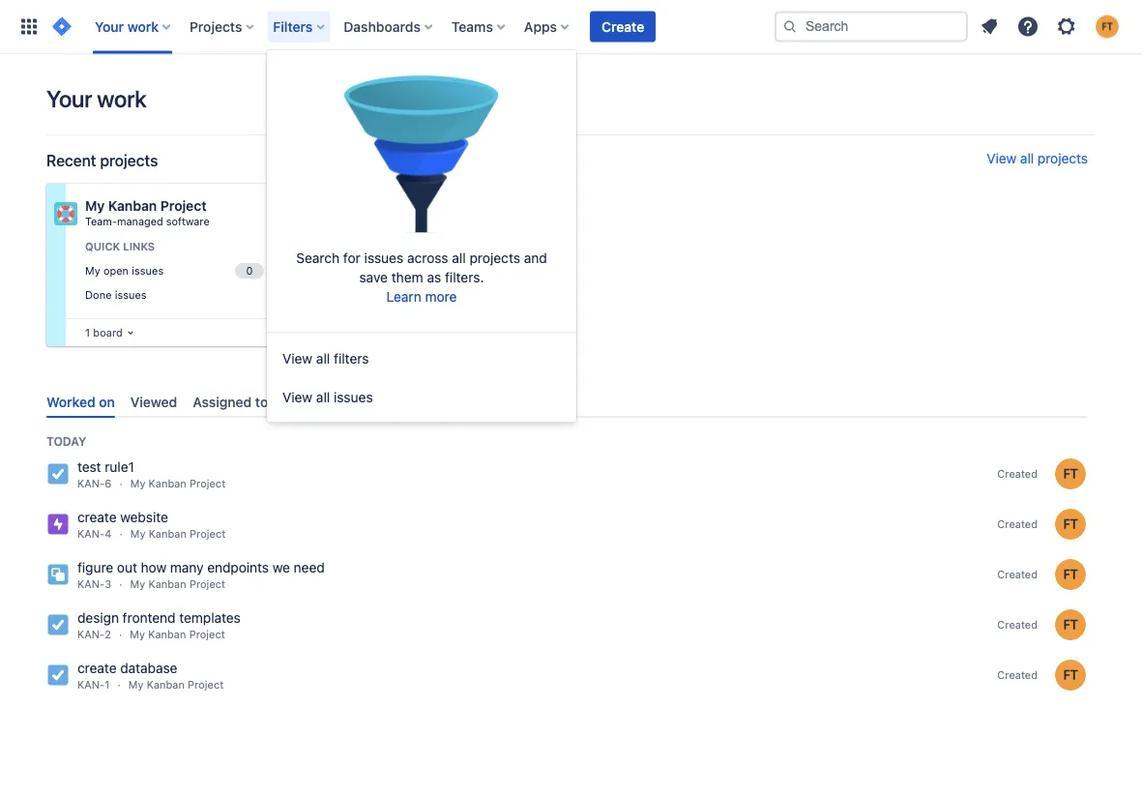 Task type: vqa. For each thing, say whether or not it's contained in the screenshot.
Recently related to Viewed recently
no



Task type: describe. For each thing, give the bounding box(es) containing it.
6
[[105, 478, 112, 490]]

all for issues
[[316, 389, 330, 405]]

me
[[272, 394, 292, 410]]

view all issues
[[283, 389, 373, 405]]

project inside the design frontend templates kan-2 · my kanban project
[[189, 629, 225, 641]]

· for rule1
[[119, 478, 123, 490]]

your inside popup button
[[95, 18, 124, 34]]

kan- for create website
[[77, 528, 105, 541]]

templates
[[179, 610, 241, 626]]

1 board
[[85, 326, 123, 339]]

all for filters
[[316, 350, 330, 366]]

my inside test rule1 kan-6 · my kanban project
[[130, 478, 146, 490]]

database
[[120, 660, 178, 676]]

primary element
[[12, 0, 775, 54]]

1 board button
[[81, 322, 138, 343]]

apps
[[524, 18, 557, 34]]

· inside the design frontend templates kan-2 · my kanban project
[[119, 629, 122, 641]]

create
[[602, 18, 645, 34]]

links
[[123, 240, 155, 253]]

worked on
[[46, 394, 115, 410]]

worked
[[46, 394, 95, 410]]

kanban inside create website kan-4 · my kanban project
[[149, 528, 187, 541]]

created for create website
[[998, 518, 1038, 530]]

settings image
[[1056, 15, 1079, 38]]

view all filters link
[[267, 339, 577, 378]]

learn more link
[[387, 288, 457, 304]]

dashboards button
[[338, 11, 440, 42]]

view all issues link
[[267, 378, 577, 416]]

0 horizontal spatial your
[[46, 85, 92, 112]]

· inside figure out how many endpoints we need kan-3 · my kanban project
[[119, 578, 122, 591]]

quick links
[[85, 240, 155, 253]]

your work inside popup button
[[95, 18, 159, 34]]

appswitcher icon image
[[17, 15, 41, 38]]

create website kan-4 · my kanban project
[[77, 510, 226, 541]]

funky town image for kanban
[[1056, 509, 1086, 540]]

project inside create database kan-1 · my kanban project
[[188, 679, 224, 691]]

kanban inside my kanban project team-managed software
[[108, 198, 157, 214]]

assigned to me
[[193, 394, 292, 410]]

an image showing that the apps dropdown menu is empty image
[[344, 56, 499, 248]]

funky town image for test rule1
[[1056, 459, 1086, 490]]

my inside create website kan-4 · my kanban project
[[130, 528, 146, 541]]

search
[[296, 249, 340, 265]]

assigned
[[193, 394, 252, 410]]

projects button
[[184, 11, 262, 42]]

your profile and settings image
[[1096, 15, 1119, 38]]

figure out how many endpoints we need kan-3 · my kanban project
[[77, 560, 325, 591]]

recent projects
[[46, 151, 158, 170]]

Search field
[[775, 11, 968, 42]]

figure
[[77, 560, 113, 576]]

my inside 'link'
[[85, 264, 100, 277]]

created for figure out how many endpoints we need
[[998, 568, 1038, 581]]

issues for view
[[334, 389, 373, 405]]

filters
[[273, 18, 313, 34]]

across
[[407, 249, 448, 265]]

test
[[77, 459, 101, 475]]

create button
[[590, 11, 656, 42]]

and
[[524, 249, 547, 265]]

starred
[[332, 394, 379, 410]]

endpoints
[[207, 560, 269, 576]]

filters.
[[445, 269, 484, 285]]

my inside my kanban project team-managed software
[[85, 198, 105, 214]]

teams
[[452, 18, 493, 34]]

done
[[85, 288, 112, 301]]

2 horizontal spatial projects
[[1038, 150, 1088, 166]]

quick
[[85, 240, 120, 253]]

2
[[105, 629, 111, 641]]

dashboards
[[344, 18, 421, 34]]

kan- inside figure out how many endpoints we need kan-3 · my kanban project
[[77, 578, 105, 591]]

more
[[425, 288, 457, 304]]

them
[[392, 269, 423, 285]]

my open issues
[[85, 264, 164, 277]]

1 vertical spatial work
[[97, 85, 146, 112]]

kan- for test rule1
[[77, 478, 105, 490]]

my open issues link
[[81, 260, 267, 282]]

view for view all issues
[[283, 389, 313, 405]]

out
[[117, 560, 137, 576]]

your work button
[[89, 11, 178, 42]]

many
[[170, 560, 204, 576]]

kanban inside test rule1 kan-6 · my kanban project
[[149, 478, 187, 490]]

today
[[46, 435, 86, 448]]

search for issues across all projects and save them as filters. learn more
[[296, 249, 547, 304]]

filters button
[[267, 11, 332, 42]]

funky town image for design frontend templates
[[1056, 610, 1086, 641]]

create database kan-1 · my kanban project
[[77, 660, 224, 691]]

project inside my kanban project team-managed software
[[160, 198, 207, 214]]

created for create database
[[998, 669, 1038, 681]]

my inside create database kan-1 · my kanban project
[[128, 679, 144, 691]]

test rule1 kan-6 · my kanban project
[[77, 459, 226, 490]]

my kanban project team-managed software
[[85, 198, 210, 228]]

apps button
[[518, 11, 577, 42]]

how
[[141, 560, 167, 576]]

project inside create website kan-4 · my kanban project
[[190, 528, 226, 541]]

funky town image for need
[[1056, 559, 1086, 590]]



Task type: locate. For each thing, give the bounding box(es) containing it.
0 vertical spatial your
[[95, 18, 124, 34]]

2 vertical spatial view
[[283, 389, 313, 405]]

1 horizontal spatial your
[[95, 18, 124, 34]]

kan- down test
[[77, 478, 105, 490]]

we
[[273, 560, 290, 576]]

issues down filters
[[334, 389, 373, 405]]

my inside figure out how many endpoints we need kan-3 · my kanban project
[[130, 578, 145, 591]]

projects
[[190, 18, 242, 34]]

1 vertical spatial your
[[46, 85, 92, 112]]

· inside create database kan-1 · my kanban project
[[117, 679, 121, 691]]

·
[[119, 478, 123, 490], [119, 528, 123, 541], [119, 578, 122, 591], [119, 629, 122, 641], [117, 679, 121, 691]]

my down website in the bottom of the page
[[130, 528, 146, 541]]

frontend
[[123, 610, 176, 626]]

issues down my open issues
[[115, 288, 147, 301]]

1 vertical spatial your work
[[46, 85, 146, 112]]

view all projects link
[[987, 150, 1088, 170]]

funky town image
[[1056, 509, 1086, 540], [1056, 559, 1086, 590]]

work left projects
[[127, 18, 159, 34]]

1 horizontal spatial 1
[[105, 679, 110, 691]]

0 vertical spatial create
[[77, 510, 117, 526]]

0 vertical spatial funky town image
[[1056, 509, 1086, 540]]

1 created from the top
[[998, 468, 1038, 480]]

tab list containing worked on
[[39, 386, 1096, 418]]

1 inside popup button
[[85, 326, 90, 339]]

1 vertical spatial view
[[283, 350, 313, 366]]

save
[[359, 269, 388, 285]]

· right 4 at the bottom left of page
[[119, 528, 123, 541]]

3 created from the top
[[998, 568, 1038, 581]]

· right 6
[[119, 478, 123, 490]]

issues for my
[[132, 264, 164, 277]]

teams button
[[446, 11, 513, 42]]

· inside test rule1 kan-6 · my kanban project
[[119, 478, 123, 490]]

work
[[127, 18, 159, 34], [97, 85, 146, 112]]

0 horizontal spatial 1
[[85, 326, 90, 339]]

kan- inside the design frontend templates kan-2 · my kanban project
[[77, 629, 105, 641]]

1 funky town image from the top
[[1056, 509, 1086, 540]]

kanban inside create database kan-1 · my kanban project
[[147, 679, 185, 691]]

2 funky town image from the top
[[1056, 610, 1086, 641]]

banner
[[0, 0, 1143, 54]]

1 create from the top
[[77, 510, 117, 526]]

issues
[[364, 249, 404, 265], [132, 264, 164, 277], [115, 288, 147, 301], [334, 389, 373, 405]]

kan- down 2
[[77, 679, 105, 691]]

my down out
[[130, 578, 145, 591]]

· right the 3
[[119, 578, 122, 591]]

1 funky town image from the top
[[1056, 459, 1086, 490]]

managed
[[117, 215, 163, 228]]

1 left board
[[85, 326, 90, 339]]

kan- down figure
[[77, 578, 105, 591]]

4 kan- from the top
[[77, 629, 105, 641]]

kanban down database
[[147, 679, 185, 691]]

issues for search
[[364, 249, 404, 265]]

1 vertical spatial funky town image
[[1056, 559, 1086, 590]]

· right 2
[[119, 629, 122, 641]]

project inside test rule1 kan-6 · my kanban project
[[190, 478, 226, 490]]

my down database
[[128, 679, 144, 691]]

website
[[120, 510, 168, 526]]

view all projects
[[987, 150, 1088, 166]]

done issues link
[[81, 284, 267, 306]]

my inside the design frontend templates kan-2 · my kanban project
[[130, 629, 145, 641]]

filters
[[334, 350, 369, 366]]

team-
[[85, 215, 117, 228]]

created for design frontend templates
[[998, 619, 1038, 631]]

0
[[303, 396, 310, 409]]

my up team-
[[85, 198, 105, 214]]

funky town image for create database
[[1056, 660, 1086, 691]]

as
[[427, 269, 441, 285]]

create
[[77, 510, 117, 526], [77, 660, 117, 676]]

4 created from the top
[[998, 619, 1038, 631]]

kanban down how
[[148, 578, 186, 591]]

help image
[[1017, 15, 1040, 38]]

created for test rule1
[[998, 468, 1038, 480]]

funky town image
[[1056, 459, 1086, 490], [1056, 610, 1086, 641], [1056, 660, 1086, 691]]

create inside create website kan-4 · my kanban project
[[77, 510, 117, 526]]

1
[[85, 326, 90, 339], [105, 679, 110, 691]]

create inside create database kan-1 · my kanban project
[[77, 660, 117, 676]]

work up the recent projects
[[97, 85, 146, 112]]

kan- inside test rule1 kan-6 · my kanban project
[[77, 478, 105, 490]]

kanban inside the design frontend templates kan-2 · my kanban project
[[148, 629, 186, 641]]

1 vertical spatial funky town image
[[1056, 610, 1086, 641]]

· for database
[[117, 679, 121, 691]]

create for create website
[[77, 510, 117, 526]]

· down database
[[117, 679, 121, 691]]

your work
[[95, 18, 159, 34], [46, 85, 146, 112]]

kanban inside figure out how many endpoints we need kan-3 · my kanban project
[[148, 578, 186, 591]]

your
[[95, 18, 124, 34], [46, 85, 92, 112]]

kanban
[[108, 198, 157, 214], [149, 478, 187, 490], [149, 528, 187, 541], [148, 578, 186, 591], [148, 629, 186, 641], [147, 679, 185, 691]]

kan- inside create database kan-1 · my kanban project
[[77, 679, 105, 691]]

0 horizontal spatial projects
[[100, 151, 158, 170]]

kanban down website in the bottom of the page
[[149, 528, 187, 541]]

kan- for create database
[[77, 679, 105, 691]]

your work left projects
[[95, 18, 159, 34]]

1 kan- from the top
[[77, 478, 105, 490]]

board image
[[123, 325, 138, 341]]

viewed
[[130, 394, 177, 410]]

· inside create website kan-4 · my kanban project
[[119, 528, 123, 541]]

issues down links
[[132, 264, 164, 277]]

1 down 2
[[105, 679, 110, 691]]

0 vertical spatial 1
[[85, 326, 90, 339]]

done issues
[[85, 288, 147, 301]]

your up recent
[[46, 85, 92, 112]]

tab list
[[39, 386, 1096, 418]]

create up 4 at the bottom left of page
[[77, 510, 117, 526]]

view for view all projects
[[987, 150, 1017, 166]]

1 vertical spatial 1
[[105, 679, 110, 691]]

to
[[255, 394, 268, 410]]

kan- up figure
[[77, 528, 105, 541]]

kanban down frontend on the bottom left
[[148, 629, 186, 641]]

create down 2
[[77, 660, 117, 676]]

project inside figure out how many endpoints we need kan-3 · my kanban project
[[189, 578, 226, 591]]

your work up the recent projects
[[46, 85, 146, 112]]

3 funky town image from the top
[[1056, 660, 1086, 691]]

banner containing your work
[[0, 0, 1143, 54]]

3 kan- from the top
[[77, 578, 105, 591]]

on
[[99, 394, 115, 410]]

view all filters
[[283, 350, 369, 366]]

0 vertical spatial work
[[127, 18, 159, 34]]

board
[[93, 326, 123, 339]]

search image
[[783, 19, 798, 34]]

5 kan- from the top
[[77, 679, 105, 691]]

0 vertical spatial view
[[987, 150, 1017, 166]]

my
[[85, 198, 105, 214], [85, 264, 100, 277], [130, 478, 146, 490], [130, 528, 146, 541], [130, 578, 145, 591], [130, 629, 145, 641], [128, 679, 144, 691]]

all
[[1021, 150, 1034, 166], [452, 249, 466, 265], [316, 350, 330, 366], [316, 389, 330, 405]]

kanban up website in the bottom of the page
[[149, 478, 187, 490]]

all inside search for issues across all projects and save them as filters. learn more
[[452, 249, 466, 265]]

kan-
[[77, 478, 105, 490], [77, 528, 105, 541], [77, 578, 105, 591], [77, 629, 105, 641], [77, 679, 105, 691]]

work inside popup button
[[127, 18, 159, 34]]

issues inside 'link'
[[132, 264, 164, 277]]

0 vertical spatial your work
[[95, 18, 159, 34]]

recent
[[46, 151, 96, 170]]

view
[[987, 150, 1017, 166], [283, 350, 313, 366], [283, 389, 313, 405]]

software
[[166, 215, 210, 228]]

view for view all filters
[[283, 350, 313, 366]]

create for create database
[[77, 660, 117, 676]]

2 created from the top
[[998, 518, 1038, 530]]

issues up save
[[364, 249, 404, 265]]

5 created from the top
[[998, 669, 1038, 681]]

open
[[103, 264, 129, 277]]

· for website
[[119, 528, 123, 541]]

0 vertical spatial funky town image
[[1056, 459, 1086, 490]]

2 funky town image from the top
[[1056, 559, 1086, 590]]

kan- inside create website kan-4 · my kanban project
[[77, 528, 105, 541]]

all for projects
[[1021, 150, 1034, 166]]

kanban up managed
[[108, 198, 157, 214]]

projects inside search for issues across all projects and save them as filters. learn more
[[470, 249, 520, 265]]

issues inside search for issues across all projects and save them as filters. learn more
[[364, 249, 404, 265]]

1 inside create database kan-1 · my kanban project
[[105, 679, 110, 691]]

1 horizontal spatial projects
[[470, 249, 520, 265]]

learn
[[387, 288, 422, 304]]

2 create from the top
[[77, 660, 117, 676]]

jira software image
[[50, 15, 74, 38], [50, 15, 74, 38]]

project
[[160, 198, 207, 214], [190, 478, 226, 490], [190, 528, 226, 541], [189, 578, 226, 591], [189, 629, 225, 641], [188, 679, 224, 691]]

need
[[294, 560, 325, 576]]

for
[[343, 249, 361, 265]]

created
[[998, 468, 1038, 480], [998, 518, 1038, 530], [998, 568, 1038, 581], [998, 619, 1038, 631], [998, 669, 1038, 681]]

3
[[105, 578, 111, 591]]

design frontend templates kan-2 · my kanban project
[[77, 610, 241, 641]]

design
[[77, 610, 119, 626]]

4
[[105, 528, 112, 541]]

notifications image
[[978, 15, 1001, 38]]

kan- down the design on the bottom left of page
[[77, 629, 105, 641]]

projects
[[1038, 150, 1088, 166], [100, 151, 158, 170], [470, 249, 520, 265]]

rule1
[[105, 459, 134, 475]]

my down frontend on the bottom left
[[130, 629, 145, 641]]

my left open on the left top
[[85, 264, 100, 277]]

2 vertical spatial funky town image
[[1056, 660, 1086, 691]]

1 vertical spatial create
[[77, 660, 117, 676]]

your right "appswitcher icon" on the left of page
[[95, 18, 124, 34]]

2 kan- from the top
[[77, 528, 105, 541]]

my down rule1
[[130, 478, 146, 490]]



